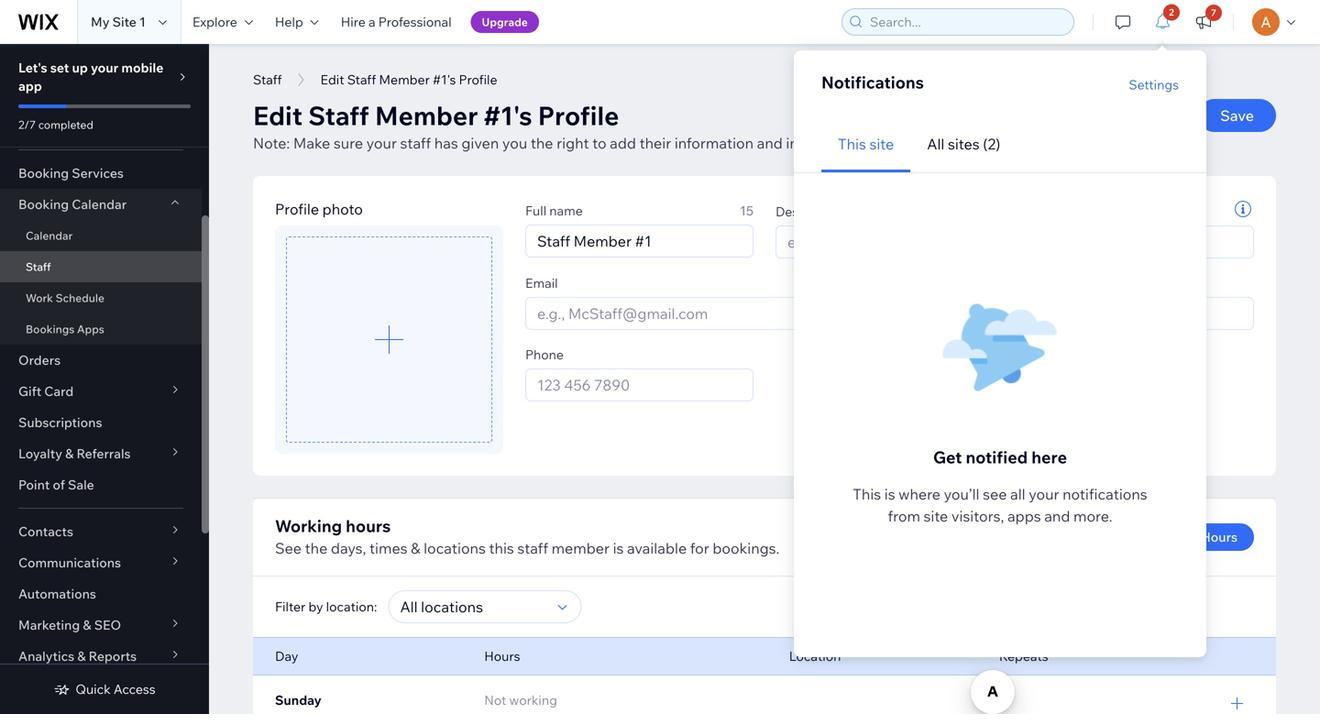 Task type: vqa. For each thing, say whether or not it's contained in the screenshot.
"This" corresponding to This is where you'll see all your notifications from site visitors, apps and more.
yes



Task type: locate. For each thing, give the bounding box(es) containing it.
my site 1
[[91, 14, 146, 30]]

this inside 'this is where you'll see all your notifications from site visitors, apps and more.'
[[853, 485, 881, 503]]

make
[[293, 134, 330, 152]]

member up has
[[375, 99, 478, 132]]

7
[[1211, 7, 1217, 18]]

0 horizontal spatial #1's
[[433, 72, 456, 88]]

services
[[72, 165, 124, 181]]

phone
[[525, 347, 564, 363]]

1 vertical spatial profile
[[538, 99, 619, 132]]

tab list
[[822, 116, 1320, 172]]

edit inside button
[[320, 72, 344, 88]]

this for this is where you'll see all your notifications from site visitors, apps and more.
[[853, 485, 881, 503]]

None field
[[395, 591, 552, 623]]

1 horizontal spatial site
[[924, 507, 948, 525]]

your right all
[[1029, 485, 1060, 503]]

this for this site
[[838, 135, 866, 153]]

this
[[838, 135, 866, 153], [853, 485, 881, 503]]

1 vertical spatial booking
[[18, 196, 69, 212]]

subscriptions link
[[0, 407, 202, 438]]

& right loyalty
[[65, 446, 74, 462]]

the right you
[[531, 134, 553, 152]]

marketing & seo
[[18, 617, 121, 633]]

referrals
[[77, 446, 131, 462]]

more.
[[1074, 507, 1113, 525]]

booking inside popup button
[[18, 196, 69, 212]]

edit staff member #1's profile note: make sure your staff has given you the right to add their information and image
[[253, 99, 829, 152]]

1 vertical spatial this
[[853, 485, 881, 503]]

profile inside the edit staff member #1's profile note: make sure your staff has given you the right to add their information and image
[[538, 99, 619, 132]]

1 horizontal spatial staff
[[517, 539, 548, 558]]

1 horizontal spatial is
[[885, 485, 895, 503]]

0 vertical spatial hours
[[1201, 529, 1238, 545]]

2 booking from the top
[[18, 196, 69, 212]]

booking up booking calendar
[[18, 165, 69, 181]]

0 vertical spatial calendar
[[72, 196, 127, 212]]

day
[[275, 648, 298, 664]]

is inside 'working hours see the days, times & locations this staff member is available for bookings.'
[[613, 539, 624, 558]]

automations
[[18, 586, 96, 602]]

this is where you'll see all your notifications from site visitors, apps and more.
[[853, 485, 1148, 525]]

0 horizontal spatial hours
[[484, 648, 520, 664]]

site down the where
[[924, 507, 948, 525]]

calendar
[[72, 196, 127, 212], [26, 229, 73, 243]]

#1's up has
[[433, 72, 456, 88]]

edit inside the edit staff member #1's profile note: make sure your staff has given you the right to add their information and image
[[253, 99, 303, 132]]

0 vertical spatial booking
[[18, 165, 69, 181]]

& inside dropdown button
[[65, 446, 74, 462]]

member
[[379, 72, 430, 88], [375, 99, 478, 132]]

1 vertical spatial is
[[613, 539, 624, 558]]

0 horizontal spatial the
[[305, 539, 328, 558]]

staff link
[[0, 251, 202, 282]]

my
[[91, 14, 110, 30]]

booking down booking services
[[18, 196, 69, 212]]

your inside let's set up your mobile app
[[91, 60, 119, 76]]

0 horizontal spatial and
[[757, 134, 783, 152]]

1 vertical spatial staff
[[517, 539, 548, 558]]

1 horizontal spatial the
[[531, 134, 553, 152]]

profile up right
[[538, 99, 619, 132]]

schedule
[[56, 291, 104, 305]]

analytics
[[18, 648, 74, 664]]

hire
[[341, 14, 366, 30]]

where
[[899, 485, 941, 503]]

1 vertical spatial calendar
[[26, 229, 73, 243]]

contacts button
[[0, 516, 202, 547]]

your
[[91, 60, 119, 76], [366, 134, 397, 152], [1029, 485, 1060, 503]]

2 vertical spatial profile
[[275, 200, 319, 218]]

2 horizontal spatial profile
[[538, 99, 619, 132]]

staff down help
[[253, 72, 282, 88]]

1 vertical spatial your
[[366, 134, 397, 152]]

staff inside the edit staff member #1's profile note: make sure your staff has given you the right to add their information and image
[[400, 134, 431, 152]]

is up from on the bottom right of the page
[[885, 485, 895, 503]]

profile down upgrade
[[459, 72, 498, 88]]

0 vertical spatial the
[[531, 134, 553, 152]]

is right member
[[613, 539, 624, 558]]

booking for booking services
[[18, 165, 69, 181]]

gift
[[18, 383, 41, 399]]

0 vertical spatial this
[[838, 135, 866, 153]]

and
[[757, 134, 783, 152], [1045, 507, 1070, 525]]

sidebar element
[[0, 44, 209, 714]]

you'll
[[944, 485, 980, 503]]

available
[[627, 539, 687, 558]]

app
[[18, 78, 42, 94]]

this site button
[[822, 116, 911, 172]]

0 vertical spatial is
[[885, 485, 895, 503]]

0 horizontal spatial your
[[91, 60, 119, 76]]

& right times
[[411, 539, 420, 558]]

0 horizontal spatial is
[[613, 539, 624, 558]]

1 horizontal spatial #1's
[[484, 99, 532, 132]]

0 vertical spatial your
[[91, 60, 119, 76]]

work
[[26, 291, 53, 305]]

see
[[983, 485, 1007, 503]]

calendar down booking calendar
[[26, 229, 73, 243]]

contacts
[[18, 524, 73, 540]]

&
[[65, 446, 74, 462], [411, 539, 420, 558], [83, 617, 91, 633], [77, 648, 86, 664]]

0 horizontal spatial profile
[[275, 200, 319, 218]]

1 horizontal spatial hours
[[1201, 529, 1238, 545]]

marketing
[[18, 617, 80, 633]]

member down hire a professional link
[[379, 72, 430, 88]]

bookings apps
[[26, 322, 104, 336]]

1 horizontal spatial working
[[1147, 529, 1198, 545]]

member inside the edit staff member #1's profile note: make sure your staff has given you the right to add their information and image
[[375, 99, 478, 132]]

up
[[72, 60, 88, 76]]

this left the where
[[853, 485, 881, 503]]

0 vertical spatial and
[[757, 134, 783, 152]]

& left reports at bottom
[[77, 648, 86, 664]]

0 vertical spatial profile
[[459, 72, 498, 88]]

0 vertical spatial staff
[[400, 134, 431, 152]]

& left seo
[[83, 617, 91, 633]]

0 vertical spatial member
[[379, 72, 430, 88]]

completed
[[38, 118, 93, 132]]

working
[[509, 692, 557, 708]]

staff
[[253, 72, 282, 88], [347, 72, 376, 88], [308, 99, 369, 132], [26, 260, 51, 274]]

the right see
[[305, 539, 328, 558]]

and inside the edit staff member #1's profile note: make sure your staff has given you the right to add their information and image
[[757, 134, 783, 152]]

is inside 'this is where you'll see all your notifications from site visitors, apps and more.'
[[885, 485, 895, 503]]

and right apps
[[1045, 507, 1070, 525]]

staff left has
[[400, 134, 431, 152]]

point of sale link
[[0, 469, 202, 501]]

this site
[[838, 135, 894, 153]]

your right sure
[[366, 134, 397, 152]]

quick
[[75, 681, 111, 697]]

site left all
[[870, 135, 894, 153]]

1 vertical spatial edit
[[253, 99, 303, 132]]

communications
[[18, 555, 121, 571]]

0 horizontal spatial working
[[275, 516, 342, 536]]

sure
[[334, 134, 363, 152]]

& inside popup button
[[77, 648, 86, 664]]

see
[[275, 539, 302, 558]]

profile
[[459, 72, 498, 88], [538, 99, 619, 132], [275, 200, 319, 218]]

your right up
[[91, 60, 119, 76]]

2 horizontal spatial your
[[1029, 485, 1060, 503]]

this right image
[[838, 135, 866, 153]]

profile inside button
[[459, 72, 498, 88]]

1 horizontal spatial and
[[1045, 507, 1070, 525]]

0 horizontal spatial edit
[[253, 99, 303, 132]]

0 vertical spatial site
[[870, 135, 894, 153]]

1 vertical spatial the
[[305, 539, 328, 558]]

hours up the not at the left bottom
[[484, 648, 520, 664]]

calendar link
[[0, 220, 202, 251]]

this inside button
[[838, 135, 866, 153]]

staff button
[[244, 66, 291, 94]]

0 vertical spatial #1's
[[433, 72, 456, 88]]

edit
[[320, 72, 344, 88], [253, 99, 303, 132]]

here
[[1032, 447, 1067, 468]]

2 vertical spatial your
[[1029, 485, 1060, 503]]

seo
[[94, 617, 121, 633]]

site inside this site button
[[870, 135, 894, 153]]

of
[[53, 477, 65, 493]]

settings
[[1129, 77, 1179, 93]]

1 vertical spatial #1's
[[484, 99, 532, 132]]

staff up work
[[26, 260, 51, 274]]

notifications
[[822, 72, 924, 93]]

calendar down booking services link
[[72, 196, 127, 212]]

0 horizontal spatial site
[[870, 135, 894, 153]]

edit down hire at the left of the page
[[320, 72, 344, 88]]

working right add
[[1147, 529, 1198, 545]]

all
[[1010, 485, 1026, 503]]

& inside dropdown button
[[83, 617, 91, 633]]

for
[[690, 539, 709, 558]]

and left image
[[757, 134, 783, 152]]

let's set up your mobile app
[[18, 60, 164, 94]]

1 booking from the top
[[18, 165, 69, 181]]

1 horizontal spatial edit
[[320, 72, 344, 88]]

#1's for edit staff member #1's profile
[[433, 72, 456, 88]]

communications button
[[0, 547, 202, 579]]

calendar inside popup button
[[72, 196, 127, 212]]

is
[[885, 485, 895, 503], [613, 539, 624, 558]]

subscriptions
[[18, 414, 102, 431]]

1 vertical spatial site
[[924, 507, 948, 525]]

a
[[369, 14, 376, 30]]

1 vertical spatial and
[[1045, 507, 1070, 525]]

1
[[139, 14, 146, 30]]

#1's inside the edit staff member #1's profile note: make sure your staff has given you the right to add their information and image
[[484, 99, 532, 132]]

staff inside 'working hours see the days, times & locations this staff member is available for bookings.'
[[517, 539, 548, 558]]

member inside button
[[379, 72, 430, 88]]

2
[[1169, 6, 1174, 18]]

0 horizontal spatial staff
[[400, 134, 431, 152]]

staff right this
[[517, 539, 548, 558]]

1 vertical spatial member
[[375, 99, 478, 132]]

#1's up you
[[484, 99, 532, 132]]

staff up sure
[[308, 99, 369, 132]]

hours right add
[[1201, 529, 1238, 545]]

profile left photo
[[275, 200, 319, 218]]

sale
[[68, 477, 94, 493]]

working up see
[[275, 516, 342, 536]]

working inside button
[[1147, 529, 1198, 545]]

and inside 'this is where you'll see all your notifications from site visitors, apps and more.'
[[1045, 507, 1070, 525]]

bookings apps link
[[0, 314, 202, 345]]

notified
[[966, 447, 1028, 468]]

staff inside sidebar element
[[26, 260, 51, 274]]

1 horizontal spatial your
[[366, 134, 397, 152]]

1 horizontal spatial profile
[[459, 72, 498, 88]]

orders
[[18, 352, 61, 368]]

upgrade button
[[471, 11, 539, 33]]

edit up note: in the left of the page
[[253, 99, 303, 132]]

member for edit staff member #1's profile
[[379, 72, 430, 88]]

#1's inside button
[[433, 72, 456, 88]]

0 vertical spatial edit
[[320, 72, 344, 88]]



Task type: describe. For each thing, give the bounding box(es) containing it.
quick access button
[[53, 681, 156, 698]]

7 button
[[1184, 0, 1224, 44]]

tab list containing this site
[[822, 116, 1320, 172]]

staff for staff
[[400, 134, 431, 152]]

description
[[776, 204, 845, 220]]

mobile
[[121, 60, 164, 76]]

booking for booking calendar
[[18, 196, 69, 212]]

image
[[786, 134, 829, 152]]

Phone field
[[532, 370, 747, 401]]

Search... field
[[865, 9, 1068, 35]]

sunday
[[275, 692, 322, 708]]

photo
[[322, 200, 363, 218]]

your inside the edit staff member #1's profile note: make sure your staff has given you the right to add their information and image
[[366, 134, 397, 152]]

Full name field
[[532, 226, 747, 257]]

(2)
[[983, 135, 1001, 153]]

loyalty
[[18, 446, 62, 462]]

work schedule link
[[0, 282, 202, 314]]

profile for edit staff member #1's profile
[[459, 72, 498, 88]]

booking services link
[[0, 158, 202, 189]]

& for referrals
[[65, 446, 74, 462]]

hours inside button
[[1201, 529, 1238, 545]]

analytics & reports button
[[0, 641, 202, 672]]

add working hours
[[1119, 529, 1238, 545]]

location
[[789, 648, 841, 664]]

working inside 'working hours see the days, times & locations this staff member is available for bookings.'
[[275, 516, 342, 536]]

notifications
[[1063, 485, 1148, 503]]

this
[[489, 539, 514, 558]]

gift card
[[18, 383, 74, 399]]

add
[[610, 134, 636, 152]]

upgrade
[[482, 15, 528, 29]]

filter by location:
[[275, 599, 377, 615]]

get
[[933, 447, 962, 468]]

set
[[50, 60, 69, 76]]

2/7 completed
[[18, 118, 93, 132]]

access
[[114, 681, 156, 697]]

edit staff member #1's profile button
[[311, 66, 507, 94]]

edit for edit staff member #1's profile note: make sure your staff has given you the right to add their information and image
[[253, 99, 303, 132]]

all sites (2) button
[[911, 116, 1017, 172]]

hours
[[346, 516, 391, 536]]

has
[[434, 134, 458, 152]]

bookings
[[26, 322, 75, 336]]

working hours see the days, times & locations this staff member is available for bookings.
[[275, 516, 780, 558]]

gift card button
[[0, 376, 202, 407]]

all sites (2)
[[927, 135, 1001, 153]]

settings button
[[1129, 77, 1179, 93]]

filter
[[275, 599, 306, 615]]

edit for edit staff member #1's profile
[[320, 72, 344, 88]]

point
[[18, 477, 50, 493]]

staff for hours
[[517, 539, 548, 558]]

get notified here
[[933, 447, 1067, 468]]

orders link
[[0, 345, 202, 376]]

bookings.
[[713, 539, 780, 558]]

your inside 'this is where you'll see all your notifications from site visitors, apps and more.'
[[1029, 485, 1060, 503]]

Email field
[[532, 298, 1248, 329]]

2/7
[[18, 118, 36, 132]]

profile photo
[[275, 200, 363, 218]]

professional
[[378, 14, 452, 30]]

1 vertical spatial hours
[[484, 648, 520, 664]]

& for seo
[[83, 617, 91, 633]]

booking calendar button
[[0, 189, 202, 220]]

the inside the edit staff member #1's profile note: make sure your staff has given you the right to add their information and image
[[531, 134, 553, 152]]

name
[[550, 203, 583, 219]]

hire a professional link
[[330, 0, 463, 44]]

days,
[[331, 539, 366, 558]]

staff down hire at the left of the page
[[347, 72, 376, 88]]

save
[[1221, 106, 1254, 125]]

site inside 'this is where you'll see all your notifications from site visitors, apps and more.'
[[924, 507, 948, 525]]

15
[[740, 203, 754, 219]]

location:
[[326, 599, 377, 615]]

profile for edit staff member #1's profile note: make sure your staff has given you the right to add their information and image
[[538, 99, 619, 132]]

& for reports
[[77, 648, 86, 664]]

to
[[593, 134, 607, 152]]

staff inside the edit staff member #1's profile note: make sure your staff has given you the right to add their information and image
[[308, 99, 369, 132]]

not
[[484, 692, 506, 708]]

edit staff member #1's profile
[[320, 72, 498, 88]]

right
[[557, 134, 589, 152]]

marketing & seo button
[[0, 610, 202, 641]]

locations
[[424, 539, 486, 558]]

add working hours button
[[1103, 524, 1254, 551]]

you
[[502, 134, 527, 152]]

information
[[675, 134, 754, 152]]

full name
[[525, 203, 583, 219]]

booking calendar
[[18, 196, 127, 212]]

sites
[[948, 135, 980, 153]]

times
[[369, 539, 408, 558]]

Description field
[[782, 226, 1248, 258]]

site
[[112, 14, 137, 30]]

the inside 'working hours see the days, times & locations this staff member is available for bookings.'
[[305, 539, 328, 558]]

member for edit staff member #1's profile note: make sure your staff has given you the right to add their information and image
[[375, 99, 478, 132]]

given
[[462, 134, 499, 152]]

work schedule
[[26, 291, 104, 305]]

& inside 'working hours see the days, times & locations this staff member is available for bookings.'
[[411, 539, 420, 558]]

their
[[640, 134, 671, 152]]

by
[[308, 599, 323, 615]]

explore
[[192, 14, 237, 30]]

analytics & reports
[[18, 648, 137, 664]]

full
[[525, 203, 547, 219]]

#1's for edit staff member #1's profile note: make sure your staff has given you the right to add their information and image
[[484, 99, 532, 132]]

apps
[[77, 322, 104, 336]]

let's
[[18, 60, 47, 76]]



